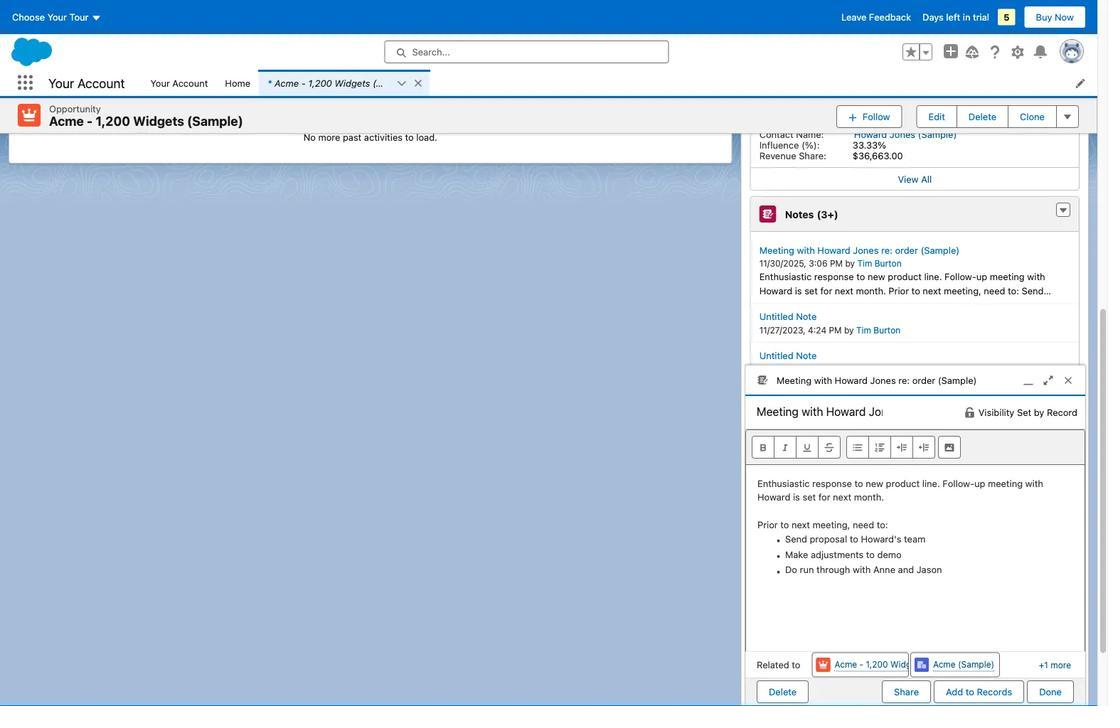 Task type: locate. For each thing, give the bounding box(es) containing it.
1 vertical spatial prior
[[758, 520, 778, 530]]

1 conference from the top
[[809, 15, 862, 27]]

0 vertical spatial opportunity
[[420, 78, 472, 88]]

note up 4:33
[[796, 350, 817, 361]]

set
[[805, 286, 818, 296], [803, 492, 816, 503]]

2 view all from the top
[[898, 393, 932, 404]]

delete button right edit
[[957, 105, 1009, 128]]

2 task from the top
[[102, 108, 120, 118]]

3:06
[[809, 259, 828, 269]]

no more past activities to load. status
[[18, 132, 723, 143]]

view all link inside notes element
[[751, 387, 1079, 410]]

you had a task with howard jones (sample)
[[58, 108, 248, 120]]

1 vertical spatial $36,663.00
[[853, 100, 903, 111]]

untitled up '11/27/2023,' in the right top of the page
[[760, 312, 794, 322]]

0 vertical spatial amount:
[[760, 575, 796, 586]]

customer for howard
[[761, 115, 806, 127]]

1 vertical spatial is
[[793, 492, 800, 503]]

untitled inside untitled note 9/29/2023, 4:33 pm by tim burton
[[760, 350, 794, 361]]

3 customer conference - email invite (sample) link from the top
[[761, 115, 968, 128]]

enthusiastic inside enthusiastic response to new product line. follow-up meeting with howard is set for next month.
[[758, 478, 810, 489]]

group
[[903, 43, 933, 60]]

demo
[[182, 22, 208, 33], [970, 300, 994, 310], [878, 549, 902, 560]]

probability (%):
[[760, 653, 826, 664]]

2 email from the top
[[872, 65, 896, 77]]

is
[[795, 286, 802, 296], [793, 492, 800, 503]]

0 vertical spatial task
[[102, 5, 120, 15]]

edit button
[[917, 105, 958, 128]]

1 vertical spatial demo
[[970, 300, 994, 310]]

0 vertical spatial customer conference - email invite (sample)
[[761, 15, 968, 27]]

influence for howard jones (sample)
[[760, 140, 799, 150]]

2 share: from the top
[[799, 150, 827, 161]]

0 horizontal spatial and
[[805, 313, 821, 324]]

had up called
[[76, 5, 92, 15]]

up
[[977, 272, 988, 282], [975, 478, 986, 489]]

with inside you logged a call with howard jones (sample)
[[133, 37, 151, 47]]

for down 3:06 on the right
[[821, 286, 833, 296]]

set inside meeting with howard jones re: order (sample) 11/30/2025, 3:06 pm by tim burton enthusiastic response to new product line. follow-up meeting with howard is set for next month. prior to next meeting, need to: send proposal to howard's team make adjustments to demo do run through with anne and jason
[[805, 286, 818, 296]]

1 horizontal spatial proposal
[[810, 534, 848, 544]]

event image
[[32, 57, 49, 74]]

meeting up 11/30/2025,
[[760, 245, 795, 256]]

email up howard jones (sample)
[[872, 115, 896, 127]]

enthusiastic down 'format text' element
[[758, 478, 810, 489]]

demo inside prior to next meeting, need to: send proposal to howard's team make adjustments to demo do run through with anne and jason
[[878, 549, 902, 560]]

3 you from the top
[[58, 72, 74, 83]]

1 customer from the top
[[761, 15, 806, 27]]

1 all from the top
[[922, 174, 932, 185]]

jennifer stamos (sample) link
[[854, 29, 966, 39]]

re: inside meeting with howard jones re: order (sample) 11/30/2025, 3:06 pm by tim burton enthusiastic response to new product line. follow-up meeting with howard is set for next month. prior to next meeting, need to: send proposal to howard's team make adjustments to demo do run through with anne and jason
[[882, 245, 893, 256]]

last for last modified by:
[[760, 675, 778, 685]]

howard up stage
[[758, 492, 791, 503]]

had
[[76, 5, 92, 15], [76, 72, 92, 83], [76, 108, 92, 118]]

opportunity down search...
[[420, 78, 472, 88]]

1 vertical spatial order
[[913, 375, 936, 386]]

1 vertical spatial to:
[[877, 520, 888, 530]]

0 vertical spatial product
[[888, 272, 922, 282]]

delete button down "close date:"
[[757, 681, 809, 704]]

you down email:
[[58, 108, 74, 118]]

2 contact name: from the top
[[760, 79, 824, 90]]

(3+) inside stage history element
[[855, 533, 877, 545]]

0 horizontal spatial team
[[854, 300, 875, 310]]

howard's inside prior to next meeting, need to: send proposal to howard's team make adjustments to demo do run through with anne and jason
[[861, 534, 902, 544]]

list item
[[259, 70, 472, 96]]

set up stage
[[803, 492, 816, 503]]

acme - 1,200 widgets (sample)
[[835, 660, 963, 670]]

run inside prior to next meeting, need to: send proposal to howard's team make adjustments to demo do run through with anne and jason
[[800, 565, 814, 575]]

and inside meeting with howard jones re: order (sample) 11/30/2025, 3:06 pm by tim burton enthusiastic response to new product line. follow-up meeting with howard is set for next month. prior to next meeting, need to: send proposal to howard's team make adjustments to demo do run through with anne and jason
[[805, 313, 821, 324]]

2 vertical spatial email
[[872, 115, 896, 127]]

for inside enthusiastic response to new product line. follow-up meeting with howard is set for next month.
[[819, 492, 831, 503]]

0 vertical spatial revenue share:
[[760, 100, 827, 111]]

demo inside meeting with howard jones re: order (sample) 11/30/2025, 3:06 pm by tim burton enthusiastic response to new product line. follow-up meeting with howard is set for next month. prior to next meeting, need to: send proposal to howard's team make adjustments to demo do run through with anne and jason
[[970, 300, 994, 310]]

0 vertical spatial is
[[795, 286, 802, 296]]

email:
[[56, 93, 84, 104]]

history
[[816, 533, 853, 545]]

0 vertical spatial follow-
[[945, 272, 977, 282]]

3 conference from the top
[[809, 115, 862, 127]]

meeting for meeting with howard jones re: order (sample)
[[777, 375, 812, 386]]

your account down call in the top of the page
[[48, 75, 125, 91]]

contact name: for leanne
[[760, 79, 824, 90]]

account image
[[915, 658, 929, 672]]

0 horizontal spatial files
[[785, 428, 808, 440]]

sep
[[672, 25, 688, 35], [671, 61, 686, 71], [672, 96, 687, 106]]

task
[[102, 5, 120, 15], [102, 108, 120, 118]]

1 vertical spatial meeting
[[777, 375, 812, 386]]

1 vertical spatial adjustments
[[811, 549, 864, 560]]

invite up jennifer stamos (sample) link
[[899, 15, 924, 27]]

2 note from the top
[[796, 350, 817, 361]]

(%): for howard jones (sample)
[[802, 140, 820, 150]]

tim burton
[[853, 675, 900, 685]]

tim inside untitled note 9/29/2023, 4:33 pm by tim burton
[[855, 364, 870, 374]]

influence (%): for howard jones (sample)
[[760, 140, 820, 150]]

anne
[[780, 313, 802, 324], [874, 565, 896, 575]]

2 name: from the top
[[796, 79, 824, 90]]

1 untitled from the top
[[760, 312, 794, 322]]

9/29/2023, inside stage history element
[[853, 685, 901, 696]]

opportunity
[[420, 78, 472, 88], [49, 103, 101, 114]]

customer conference - email invite (sample) for leanne tomlin (sample)
[[761, 65, 968, 77]]

share: for leanne tomlin (sample)
[[799, 100, 827, 111]]

delete
[[969, 111, 997, 122], [769, 687, 797, 698]]

tim burton link
[[858, 259, 902, 269], [857, 326, 901, 335], [855, 364, 899, 374], [853, 675, 900, 685]]

am left add
[[930, 685, 944, 696]]

meeting, inside prior to next meeting, need to: send proposal to howard's team make adjustments to demo do run through with anne and jason
[[813, 520, 851, 530]]

conference for howard
[[809, 115, 862, 127]]

2 influence (%): from the top
[[760, 90, 820, 100]]

howard inside you had a task with howard jones (sample)
[[145, 109, 178, 120]]

by inside meeting with howard jones re: order (sample) 11/30/2025, 3:06 pm by tim burton enthusiastic response to new product line. follow-up meeting with howard is set for next month. prior to next meeting, need to: send proposal to howard's team make adjustments to demo do run through with anne and jason
[[846, 259, 855, 269]]

choose your tour
[[12, 12, 89, 22]]

widgets inside list
[[335, 78, 370, 88]]

left
[[947, 12, 961, 22]]

conference for jennifer
[[809, 15, 862, 27]]

Compose text text field
[[746, 465, 1085, 652]]

note for untitled note 9/29/2023, 4:33 pm by tim burton
[[796, 350, 817, 361]]

contact name: for howard
[[760, 129, 824, 140]]

jennifer
[[854, 29, 889, 39]]

is inside enthusiastic response to new product line. follow-up meeting with howard is set for next month.
[[793, 492, 800, 503]]

0 vertical spatial am
[[651, 61, 664, 71]]

1 vertical spatial howard's
[[861, 534, 902, 544]]

to: inside prior to next meeting, need to: send proposal to howard's team make adjustments to demo do run through with anne and jason
[[877, 520, 888, 530]]

anne inside prior to next meeting, need to: send proposal to howard's team make adjustments to demo do run through with anne and jason
[[874, 565, 896, 575]]

last down the close
[[760, 685, 778, 696]]

clone
[[1020, 111, 1045, 122]]

2 $36,663.00 from the top
[[853, 100, 903, 111]]

0 vertical spatial re:
[[882, 245, 893, 256]]

0 horizontal spatial make
[[786, 549, 809, 560]]

2 amount: from the top
[[760, 642, 796, 653]]

1 task from the top
[[102, 5, 120, 15]]

(3+) right notes at the top right
[[817, 209, 839, 220]]

first call (sample)
[[56, 57, 140, 69]]

widgets inside acme - 1,200 widgets (sample) link
[[891, 660, 924, 670]]

howard's up 'negotiation'
[[861, 534, 902, 544]]

1 horizontal spatial am
[[930, 685, 944, 696]]

influence for leanne tomlin (sample)
[[760, 90, 799, 100]]

howard down schedule
[[155, 38, 188, 49]]

pm right 4:33
[[828, 364, 841, 374]]

0 vertical spatial influence
[[760, 39, 799, 50]]

1,200 for acme - 1,200 widgets (sample)
[[96, 113, 130, 129]]

0 vertical spatial jason
[[823, 313, 849, 324]]

1 you from the top
[[58, 5, 74, 15]]

0 vertical spatial need
[[984, 286, 1006, 296]]

account
[[77, 75, 125, 91], [172, 78, 208, 88]]

widgets for acme - 1,200 widgets (sample)
[[133, 113, 184, 129]]

3 33.33% from the top
[[853, 140, 887, 150]]

tim burton link for 11/27/2023, 4:24 pm
[[857, 326, 901, 335]]

share: up notes (3+)
[[799, 150, 827, 161]]

view all link
[[751, 168, 1079, 190], [751, 387, 1079, 410]]

proposal inside prior to next meeting, need to: send proposal to howard's team make adjustments to demo do run through with anne and jason
[[810, 534, 848, 544]]

1 vertical spatial customer conference - email invite (sample) link
[[761, 65, 968, 78]]

is down 11/30/2025,
[[795, 286, 802, 296]]

you for you had a task with howard jones (sample)
[[58, 108, 74, 118]]

invite up howard jones (sample)
[[899, 115, 924, 127]]

conference up leanne
[[809, 65, 862, 77]]

1 horizontal spatial jason
[[917, 565, 942, 575]]

view
[[898, 174, 919, 185], [898, 393, 919, 404]]

1 name: from the top
[[796, 29, 824, 39]]

meeting for meeting with howard jones re: order (sample) 11/30/2025, 3:06 pm by tim burton enthusiastic response to new product line. follow-up meeting with howard is set for next month. prior to next meeting, need to: send proposal to howard's team make adjustments to demo do run through with anne and jason
[[760, 245, 795, 256]]

delete status
[[757, 681, 882, 704]]

by right the set at bottom right
[[1034, 407, 1045, 418]]

by right 3:06 on the right
[[846, 259, 855, 269]]

a inside you had a task with howard jones (sample)
[[95, 108, 100, 118]]

last for last modified:
[[760, 685, 778, 696]]

0 vertical spatial delete button
[[957, 105, 1009, 128]]

all for notes element
[[922, 393, 932, 404]]

contact for leanne tomlin (sample)
[[760, 79, 794, 90]]

2 you from the top
[[58, 37, 74, 47]]

3 customer conference - email invite (sample) from the top
[[761, 115, 968, 127]]

2 vertical spatial sep
[[672, 96, 687, 106]]

your account up you had a task with howard jones (sample)
[[150, 78, 208, 88]]

widgets left text default image
[[335, 78, 370, 88]]

burton inside untitled note 11/27/2023, 4:24 pm by tim burton
[[874, 326, 901, 335]]

response
[[815, 272, 854, 282], [813, 478, 852, 489]]

untitled down '11/27/2023,' in the right top of the page
[[760, 350, 794, 361]]

0 vertical spatial prior
[[889, 286, 909, 296]]

make
[[878, 300, 901, 310], [786, 549, 809, 560]]

view all down howard jones (sample)
[[898, 174, 932, 185]]

by inside meeting with howard jones re: order (sample) dialog
[[1034, 407, 1045, 418]]

0 vertical spatial howard's
[[811, 300, 851, 310]]

jones inside meeting with howard jones re: order (sample) 11/30/2025, 3:06 pm by tim burton enthusiastic response to new product line. follow-up meeting with howard is set for next month. prior to next meeting, need to: send proposal to howard's team make adjustments to demo do run through with anne and jason
[[853, 245, 879, 256]]

had down email:
[[76, 108, 92, 118]]

$36,663.00 down the jennifer
[[853, 50, 903, 61]]

logged call image
[[32, 22, 49, 39]]

influence (%):
[[760, 39, 820, 50], [760, 90, 820, 100], [760, 140, 820, 150]]

record
[[1047, 407, 1078, 418]]

2 view from the top
[[898, 393, 919, 404]]

am inside stage history element
[[930, 685, 944, 696]]

order inside meeting with howard jones re: order (sample) 11/30/2025, 3:06 pm by tim burton enthusiastic response to new product line. follow-up meeting with howard is set for next month. prior to next meeting, need to: send proposal to howard's team make adjustments to demo do run through with anne and jason
[[895, 245, 918, 256]]

0 vertical spatial contact
[[760, 29, 794, 39]]

3 contact from the top
[[760, 129, 794, 140]]

your up you had a task with howard jones (sample)
[[150, 78, 170, 88]]

$36,663.00
[[853, 50, 903, 61], [853, 100, 903, 111], [853, 150, 903, 161]]

0 horizontal spatial run
[[800, 565, 814, 575]]

opportunity image
[[18, 104, 41, 127], [816, 658, 831, 672]]

(%): for leanne tomlin (sample)
[[802, 90, 820, 100]]

1 vertical spatial customer
[[761, 65, 806, 77]]

1 vertical spatial task
[[102, 108, 120, 118]]

a left call
[[108, 37, 113, 47]]

opportunity image inside meeting with howard jones re: order (sample) dialog
[[816, 658, 831, 672]]

1 revenue from the top
[[760, 100, 797, 111]]

3 invite from the top
[[899, 115, 924, 127]]

2 horizontal spatial widgets
[[891, 660, 924, 670]]

9/29/2023, left 4:33
[[760, 364, 804, 374]]

response down 3:06 on the right
[[815, 272, 854, 282]]

1 horizontal spatial demo
[[878, 549, 902, 560]]

0 vertical spatial share:
[[799, 100, 827, 111]]

0 vertical spatial note
[[796, 312, 817, 322]]

11/27/2023,
[[760, 326, 806, 335]]

sep left 20
[[671, 61, 686, 71]]

3 influence (%): from the top
[[760, 140, 820, 150]]

meeting inside meeting with howard jones re: order (sample) 11/30/2025, 3:06 pm by tim burton enthusiastic response to new product line. follow-up meeting with howard is set for next month. prior to next meeting, need to: send proposal to howard's team make adjustments to demo do run through with anne and jason
[[760, 245, 795, 256]]

make up untitled note 11/27/2023, 4:24 pm by tim burton
[[878, 300, 901, 310]]

howard inside 'you had an event with howard jones (sample)'
[[156, 74, 189, 84]]

burton inside meeting with howard jones re: order (sample) 11/30/2025, 3:06 pm by tim burton enthusiastic response to new product line. follow-up meeting with howard is set for next month. prior to next meeting, need to: send proposal to howard's team make adjustments to demo do run through with anne and jason
[[875, 259, 902, 269]]

re: inside dialog
[[899, 375, 910, 386]]

1 vertical spatial amount:
[[760, 642, 796, 653]]

new left upload
[[866, 478, 884, 489]]

1 note from the top
[[796, 312, 817, 322]]

you inside you had a task with howard jones (sample)
[[58, 108, 74, 118]]

3 influence from the top
[[760, 140, 799, 150]]

delete down last modified by:
[[769, 687, 797, 698]]

1 vertical spatial invite
[[899, 65, 924, 77]]

0 horizontal spatial account
[[77, 75, 125, 91]]

to inside enthusiastic response to new product line. follow-up meeting with howard is set for next month.
[[855, 478, 864, 489]]

4:33
[[807, 364, 825, 374]]

1 horizontal spatial prior
[[889, 286, 909, 296]]

choose your tour button
[[11, 6, 102, 28]]

1,200 right *
[[308, 78, 332, 88]]

by up meeting with howard jones re: order (sample)
[[843, 364, 853, 374]]

is up stage
[[793, 492, 800, 503]]

conference for leanne
[[809, 65, 862, 77]]

|
[[666, 61, 668, 71], [414, 78, 417, 88]]

pm right 3:06 on the right
[[830, 259, 843, 269]]

customer conference - email invite (sample) up the jennifer
[[761, 15, 968, 27]]

had for you had a task with howard jones (sample)
[[76, 108, 92, 118]]

had inside 'you had an event with howard jones (sample)'
[[76, 72, 92, 83]]

0 vertical spatial for
[[821, 286, 833, 296]]

leanne
[[854, 79, 886, 90]]

1 view from the top
[[898, 174, 919, 185]]

all inside campaign influence element
[[922, 174, 932, 185]]

0 vertical spatial anne
[[780, 313, 802, 324]]

33.33% down leave feedback link
[[853, 39, 887, 50]]

0 vertical spatial view
[[898, 174, 919, 185]]

jennifer stamos (sample)
[[854, 29, 966, 39]]

- down leanne
[[865, 115, 869, 127]]

+
[[1039, 660, 1045, 670]]

delete inside status
[[769, 687, 797, 698]]

list containing your account
[[142, 70, 1098, 96]]

more
[[318, 132, 340, 143], [1051, 660, 1072, 670]]

through inside meeting with howard jones re: order (sample) 11/30/2025, 3:06 pm by tim burton enthusiastic response to new product line. follow-up meeting with howard is set for next month. prior to next meeting, need to: send proposal to howard's team make adjustments to demo do run through with anne and jason
[[1028, 300, 1062, 310]]

campaign influence element
[[750, 0, 1080, 191]]

new inside meeting with howard jones re: order (sample) 11/30/2025, 3:06 pm by tim burton enthusiastic response to new product line. follow-up meeting with howard is set for next month. prior to next meeting, need to: send proposal to howard's team make adjustments to demo do run through with anne and jason
[[868, 272, 886, 282]]

1 revenue share: from the top
[[760, 100, 827, 111]]

0 vertical spatial all
[[922, 174, 932, 185]]

1,200 for acme - 1,200 widgets (sample) | opportunity
[[308, 78, 332, 88]]

0 vertical spatial meeting
[[990, 272, 1025, 282]]

tim down 75%
[[853, 675, 869, 685]]

1 horizontal spatial team
[[904, 534, 926, 544]]

meeting, inside meeting with howard jones re: order (sample) 11/30/2025, 3:06 pm by tim burton enthusiastic response to new product line. follow-up meeting with howard is set for next month. prior to next meeting, need to: send proposal to howard's team make adjustments to demo do run through with anne and jason
[[944, 286, 982, 296]]

load.
[[416, 132, 438, 143]]

buy now button
[[1024, 6, 1086, 28]]

1 contact name: from the top
[[760, 29, 824, 39]]

account down first call (sample) link
[[77, 75, 125, 91]]

1 had from the top
[[76, 5, 92, 15]]

2 contact from the top
[[760, 79, 794, 90]]

2 conference from the top
[[809, 65, 862, 77]]

had inside you had a task with howard jones (sample)
[[76, 108, 92, 118]]

1 customer conference - email invite (sample) from the top
[[761, 15, 968, 27]]

2 revenue share: from the top
[[760, 150, 827, 161]]

howard down your account link
[[145, 109, 178, 120]]

1,200 inside opportunity acme - 1,200 widgets (sample)
[[96, 113, 130, 129]]

0 vertical spatial month.
[[856, 286, 886, 296]]

toolbar
[[746, 431, 1085, 465]]

by right 4:24
[[845, 326, 854, 335]]

revenue for leanne tomlin (sample)
[[760, 100, 797, 111]]

view all link down howard jones (sample)
[[751, 168, 1079, 190]]

by inside untitled note 9/29/2023, 4:33 pm by tim burton
[[843, 364, 853, 374]]

1 invite from the top
[[899, 15, 924, 27]]

howard down you logged a call with howard jones (sample)
[[156, 74, 189, 84]]

task inside you had a task with howard jones (sample)
[[102, 108, 120, 118]]

contact for howard jones (sample)
[[760, 129, 794, 140]]

1 vertical spatial customer conference - email invite (sample)
[[761, 65, 968, 77]]

1 last from the top
[[760, 675, 778, 685]]

2 vertical spatial 1,200
[[866, 660, 888, 670]]

$36,663.00 up the follow
[[853, 100, 903, 111]]

1 view all from the top
[[898, 174, 932, 185]]

75%
[[853, 653, 872, 664]]

with inside prior to next meeting, need to: send proposal to howard's team make adjustments to demo do run through with anne and jason
[[853, 565, 871, 575]]

files
[[785, 428, 808, 440], [930, 469, 950, 480]]

stage history (3+)
[[785, 533, 877, 545]]

2 influence from the top
[[760, 90, 799, 100]]

meeting down 4:33
[[777, 375, 812, 386]]

invite for tomlin
[[899, 65, 924, 77]]

widgets inside opportunity acme - 1,200 widgets (sample)
[[133, 113, 184, 129]]

delete button inside meeting with howard jones re: order (sample) dialog
[[757, 681, 809, 704]]

1,200 inside list
[[308, 78, 332, 88]]

3 had from the top
[[76, 108, 92, 118]]

0 vertical spatial delete
[[969, 111, 997, 122]]

howard jones (sample) link down the follow
[[854, 129, 957, 140]]

33.33% up follow button
[[853, 90, 887, 100]]

- down introduction
[[87, 113, 93, 129]]

2 $110,000.00 from the top
[[853, 642, 906, 653]]

make down stage
[[786, 549, 809, 560]]

1 contact from the top
[[760, 29, 794, 39]]

by inside untitled note 11/27/2023, 4:24 pm by tim burton
[[845, 326, 854, 335]]

jones
[[191, 38, 217, 49], [192, 74, 217, 84], [181, 109, 206, 120], [890, 129, 916, 140], [853, 245, 879, 256], [871, 375, 896, 386]]

0 horizontal spatial delete button
[[757, 681, 809, 704]]

note for untitled note 11/27/2023, 4:24 pm by tim burton
[[796, 312, 817, 322]]

a for you had a task
[[95, 5, 100, 15]]

your account
[[48, 75, 125, 91], [150, 78, 208, 88]]

9:00
[[629, 61, 648, 71]]

0 vertical spatial view all link
[[751, 168, 1079, 190]]

notes (3+)
[[785, 209, 839, 220]]

1 vertical spatial proposal
[[810, 534, 848, 544]]

1 vertical spatial run
[[800, 565, 814, 575]]

1 view all link from the top
[[751, 168, 1079, 190]]

1 vertical spatial influence (%):
[[760, 90, 820, 100]]

0 vertical spatial untitled
[[760, 312, 794, 322]]

task for you had a task with howard jones (sample)
[[102, 108, 120, 118]]

by:
[[821, 675, 834, 685]]

opportunity image left email:
[[18, 104, 41, 127]]

(%): up by:
[[808, 653, 826, 664]]

tim up meeting with howard jones re: order (sample)
[[855, 364, 870, 374]]

howard jones (sample) link for first call (sample)
[[156, 74, 259, 85]]

1 vertical spatial need
[[853, 520, 875, 530]]

text default image
[[413, 78, 423, 88], [1059, 206, 1069, 216], [965, 407, 976, 418], [1059, 426, 1069, 435]]

0 vertical spatial send
[[1022, 286, 1044, 296]]

enthusiastic response to new product line. follow-up meeting with howard is set for next month.
[[758, 478, 1046, 503]]

howard jones (sample) link down your account link
[[145, 109, 248, 121]]

2 vertical spatial 33.33%
[[853, 140, 887, 150]]

0 vertical spatial through
[[1028, 300, 1062, 310]]

0 vertical spatial 33.33%
[[853, 39, 887, 50]]

3 $36,663.00 from the top
[[853, 150, 903, 161]]

amount: up related to
[[760, 642, 796, 653]]

3 email from the top
[[872, 115, 896, 127]]

1 $36,663.00 from the top
[[853, 50, 903, 61]]

2 view all link from the top
[[751, 387, 1079, 410]]

0 vertical spatial had
[[76, 5, 92, 15]]

view inside campaign influence element
[[898, 174, 919, 185]]

to:
[[1008, 286, 1020, 296], [877, 520, 888, 530]]

text default image inside files element
[[1059, 426, 1069, 435]]

you for you logged a call with howard jones (sample)
[[58, 37, 74, 47]]

all down howard jones (sample)
[[922, 174, 932, 185]]

list item containing *
[[259, 70, 472, 96]]

33.33% for jennifer stamos (sample)
[[853, 39, 887, 50]]

1 email from the top
[[872, 15, 896, 27]]

0 vertical spatial view all
[[898, 174, 932, 185]]

activities
[[364, 132, 403, 143]]

product inside enthusiastic response to new product line. follow-up meeting with howard is set for next month.
[[886, 478, 920, 489]]

untitled inside untitled note 11/27/2023, 4:24 pm by tim burton
[[760, 312, 794, 322]]

1 horizontal spatial |
[[666, 61, 668, 71]]

1 horizontal spatial howard's
[[861, 534, 902, 544]]

notes element
[[750, 197, 1080, 411]]

line. inside enthusiastic response to new product line. follow-up meeting with howard is set for next month.
[[923, 478, 940, 489]]

revenue
[[760, 100, 797, 111], [760, 150, 797, 161]]

name:
[[796, 29, 824, 39], [796, 79, 824, 90], [796, 129, 824, 140]]

3 name: from the top
[[796, 129, 824, 140]]

(%): left leanne
[[802, 90, 820, 100]]

1 vertical spatial 9/29/2023,
[[853, 685, 901, 696]]

3 customer from the top
[[761, 115, 806, 127]]

more right "no"
[[318, 132, 340, 143]]

2 invite from the top
[[899, 65, 924, 77]]

by
[[846, 259, 855, 269], [845, 326, 854, 335], [843, 364, 853, 374], [1034, 407, 1045, 418]]

1 33.33% from the top
[[853, 39, 887, 50]]

customer conference - email invite (sample) for jennifer stamos (sample)
[[761, 15, 968, 27]]

view all link down meeting with howard jones re: order (sample)
[[751, 387, 1079, 410]]

1 influence (%): from the top
[[760, 39, 820, 50]]

1 customer conference - email invite (sample) link from the top
[[761, 15, 968, 27]]

(3+) right history
[[855, 533, 877, 545]]

1 horizontal spatial delete button
[[957, 105, 1009, 128]]

2 all from the top
[[922, 393, 932, 404]]

customer conference - email invite (sample) up leanne
[[761, 65, 968, 77]]

0 vertical spatial $36,663.00
[[853, 50, 903, 61]]

new up untitled note 11/27/2023, 4:24 pm by tim burton
[[868, 272, 886, 282]]

4 you from the top
[[58, 108, 74, 118]]

more right 1
[[1051, 660, 1072, 670]]

0 vertical spatial do
[[997, 300, 1009, 310]]

(sample)
[[927, 15, 968, 27], [211, 22, 252, 33], [927, 29, 966, 39], [219, 38, 258, 49], [99, 57, 140, 69], [927, 65, 968, 77], [220, 74, 259, 84], [373, 78, 412, 88], [919, 79, 958, 90], [145, 93, 186, 104], [209, 109, 248, 120], [187, 113, 243, 129], [927, 115, 968, 127], [918, 129, 957, 140], [921, 245, 960, 256], [938, 375, 977, 386], [926, 660, 963, 670], [958, 660, 995, 670]]

0 vertical spatial widgets
[[335, 78, 370, 88]]

2 untitled from the top
[[760, 350, 794, 361]]

note inside untitled note 11/27/2023, 4:24 pm by tim burton
[[796, 312, 817, 322]]

customer conference - email invite (sample)
[[761, 15, 968, 27], [761, 65, 968, 77], [761, 115, 968, 127]]

you inside 'you had an event with howard jones (sample)'
[[58, 72, 74, 83]]

1 vertical spatial all
[[922, 393, 932, 404]]

do
[[997, 300, 1009, 310], [786, 565, 798, 575]]

2 customer conference - email invite (sample) link from the top
[[761, 65, 968, 78]]

you up called
[[58, 5, 74, 15]]

tim right 4:24
[[857, 326, 872, 335]]

conference left the follow
[[809, 115, 862, 127]]

next inside prior to next meeting, need to: send proposal to howard's team make adjustments to demo do run through with anne and jason
[[792, 520, 810, 530]]

0 vertical spatial team
[[854, 300, 875, 310]]

acme - 1,200 widgets (sample) link
[[835, 659, 963, 672]]

conference
[[809, 15, 862, 27], [809, 65, 862, 77], [809, 115, 862, 127]]

customer conference - email invite (sample) link up the jennifer
[[761, 15, 968, 27]]

0 vertical spatial opportunity image
[[18, 104, 41, 127]]

(3+)
[[817, 209, 839, 220], [855, 533, 877, 545]]

None text field
[[746, 396, 894, 428]]

share
[[894, 687, 919, 698]]

leanne tomlin (sample) link
[[854, 79, 958, 90]]

33.33% for howard jones (sample)
[[853, 140, 887, 150]]

you down called
[[58, 37, 74, 47]]

pm inside untitled note 11/27/2023, 4:24 pm by tim burton
[[829, 326, 842, 335]]

2 customer from the top
[[761, 65, 806, 77]]

files (0)
[[785, 428, 826, 440]]

2 customer conference - email invite (sample) from the top
[[761, 65, 968, 77]]

line.
[[925, 272, 942, 282], [923, 478, 940, 489]]

event
[[108, 72, 132, 83]]

name: for leanne
[[796, 79, 824, 90]]

0 vertical spatial name:
[[796, 29, 824, 39]]

jones inside campaign influence element
[[890, 129, 916, 140]]

(sample) inside opportunity acme - 1,200 widgets (sample)
[[187, 113, 243, 129]]

2 revenue from the top
[[760, 150, 797, 161]]

team down the or drop files
[[904, 534, 926, 544]]

set down 3:06 on the right
[[805, 286, 818, 296]]

customer conference - email invite (sample) down leanne
[[761, 115, 968, 127]]

howard's up untitled note 11/27/2023, 4:24 pm by tim burton
[[811, 300, 851, 310]]

add to records button
[[934, 681, 1025, 704]]

invite for stamos
[[899, 15, 924, 27]]

33.33% down follow button
[[853, 140, 887, 150]]

all for campaign influence element
[[922, 174, 932, 185]]

tim burton link for 11/30/2025, 3:06 pm
[[858, 259, 902, 269]]

2 33.33% from the top
[[853, 90, 887, 100]]

revenue share: for howard
[[760, 150, 827, 161]]

order for meeting with howard jones re: order (sample) 11/30/2025, 3:06 pm by tim burton enthusiastic response to new product line. follow-up meeting with howard is set for next month. prior to next meeting, need to: send proposal to howard's team make adjustments to demo do run through with anne and jason
[[895, 245, 918, 256]]

meeting inside dialog
[[777, 375, 812, 386]]

1 horizontal spatial delete
[[969, 111, 997, 122]]

view for campaign influence element
[[898, 174, 919, 185]]

jason up 4:24
[[823, 313, 849, 324]]

widgets
[[335, 78, 370, 88], [133, 113, 184, 129], [891, 660, 924, 670]]

1 horizontal spatial account
[[172, 78, 208, 88]]

logged
[[76, 37, 106, 47]]

$110,000.00
[[853, 575, 906, 586], [853, 642, 906, 653]]

in
[[963, 12, 971, 22]]

list
[[142, 70, 1098, 96]]

2 vertical spatial $36,663.00
[[853, 150, 903, 161]]

send
[[1022, 286, 1044, 296], [786, 534, 808, 544]]

0 vertical spatial meeting,
[[944, 286, 982, 296]]

view all link for campaign influence element
[[751, 168, 1079, 190]]

all down meeting with howard jones re: order (sample)
[[922, 393, 932, 404]]

proposal inside meeting with howard jones re: order (sample) 11/30/2025, 3:06 pm by tim burton enthusiastic response to new product line. follow-up meeting with howard is set for next month. prior to next meeting, need to: send proposal to howard's team make adjustments to demo do run through with anne and jason
[[760, 300, 797, 310]]

1 horizontal spatial do
[[997, 300, 1009, 310]]

0 horizontal spatial delete
[[769, 687, 797, 698]]

response inside enthusiastic response to new product line. follow-up meeting with howard is set for next month.
[[813, 478, 852, 489]]

tim right 3:06 on the right
[[858, 259, 873, 269]]

make inside meeting with howard jones re: order (sample) 11/30/2025, 3:06 pm by tim burton enthusiastic response to new product line. follow-up meeting with howard is set for next month. prior to next meeting, need to: send proposal to howard's team make adjustments to demo do run through with anne and jason
[[878, 300, 901, 310]]

2 had from the top
[[76, 72, 92, 83]]

email up the jennifer
[[872, 15, 896, 27]]

3 contact name: from the top
[[760, 129, 824, 140]]

20
[[689, 61, 699, 71]]

email up leanne
[[872, 65, 896, 77]]

howard jones (sample)
[[854, 129, 957, 140]]

opportunity image up by:
[[816, 658, 831, 672]]

email for howard
[[872, 115, 896, 127]]

0 vertical spatial proposal
[[760, 300, 797, 310]]

your inside dropdown button
[[47, 12, 67, 22]]

0 horizontal spatial proposal
[[760, 300, 797, 310]]

2 last from the top
[[760, 685, 778, 696]]

0 horizontal spatial 1,200
[[96, 113, 130, 129]]

for up stage history (3+)
[[819, 492, 831, 503]]

5
[[1004, 12, 1010, 22]]

0 vertical spatial 9/29/2023,
[[760, 364, 804, 374]]

1 share: from the top
[[799, 100, 827, 111]]

1 vertical spatial a
[[108, 37, 113, 47]]

your
[[47, 12, 67, 22], [48, 75, 74, 91], [150, 78, 170, 88]]

delete button
[[957, 105, 1009, 128], [757, 681, 809, 704]]

1 horizontal spatial widgets
[[335, 78, 370, 88]]

0 vertical spatial and
[[805, 313, 821, 324]]

1 vertical spatial had
[[76, 72, 92, 83]]

delete for the right delete button
[[969, 111, 997, 122]]

buy now
[[1036, 12, 1074, 22]]

9/29/2023, down '10/24/2023'
[[853, 685, 901, 696]]

- right *
[[301, 78, 306, 88]]

1 vertical spatial send
[[786, 534, 808, 544]]

widgets up the 10:52
[[891, 660, 924, 670]]

0 horizontal spatial howard's
[[811, 300, 851, 310]]

1 vertical spatial note
[[796, 350, 817, 361]]

influence (%): for leanne tomlin (sample)
[[760, 90, 820, 100]]

jason
[[823, 313, 849, 324], [917, 565, 942, 575]]

1 influence from the top
[[760, 39, 799, 50]]

widgets down 'you had an event with howard jones (sample)'
[[133, 113, 184, 129]]

1 horizontal spatial 9/29/2023,
[[853, 685, 901, 696]]

your account inside list
[[150, 78, 208, 88]]

burton inside stage history element
[[872, 675, 900, 685]]

delete right edit button
[[969, 111, 997, 122]]

1 vertical spatial more
[[1051, 660, 1072, 670]]

view all link inside campaign influence element
[[751, 168, 1079, 190]]



Task type: vqa. For each thing, say whether or not it's contained in the screenshot.
leftmost make
yes



Task type: describe. For each thing, give the bounding box(es) containing it.
acme inside list
[[275, 78, 299, 88]]

re: for meeting with howard jones re: order (sample)
[[899, 375, 910, 386]]

(3+) inside notes element
[[817, 209, 839, 220]]

modified
[[781, 675, 818, 685]]

untitled note 9/29/2023, 4:33 pm by tim burton
[[760, 350, 899, 374]]

text default image
[[397, 79, 407, 89]]

toolbar inside meeting with howard jones re: order (sample) dialog
[[746, 431, 1085, 465]]

close
[[760, 664, 784, 675]]

acme (sample)
[[933, 660, 995, 670]]

acme (sample) link
[[933, 659, 995, 672]]

1,200 inside acme - 1,200 widgets (sample) link
[[866, 660, 888, 670]]

1
[[1045, 660, 1049, 670]]

contact for jennifer stamos (sample)
[[760, 29, 794, 39]]

21
[[690, 25, 699, 35]]

| inside list
[[414, 78, 417, 88]]

follow
[[863, 111, 890, 122]]

for inside meeting with howard jones re: order (sample) 11/30/2025, 3:06 pm by tim burton enthusiastic response to new product line. follow-up meeting with howard is set for next month. prior to next meeting, need to: send proposal to howard's team make adjustments to demo do run through with anne and jason
[[821, 286, 833, 296]]

last modified by:
[[760, 675, 834, 685]]

0 vertical spatial demo
[[182, 22, 208, 33]]

howard up 3:06 on the right
[[818, 245, 851, 256]]

prior inside meeting with howard jones re: order (sample) 11/30/2025, 3:06 pm by tim burton enthusiastic response to new product line. follow-up meeting with howard is set for next month. prior to next meeting, need to: send proposal to howard's team make adjustments to demo do run through with anne and jason
[[889, 286, 909, 296]]

name: for jennifer
[[796, 29, 824, 39]]

called howard to schedule demo (sample) link
[[56, 22, 252, 33]]

howard's inside meeting with howard jones re: order (sample) 11/30/2025, 3:06 pm by tim burton enthusiastic response to new product line. follow-up meeting with howard is set for next month. prior to next meeting, need to: send proposal to howard's team make adjustments to demo do run through with anne and jason
[[811, 300, 851, 310]]

with inside 'you had an event with howard jones (sample)'
[[134, 72, 152, 83]]

meeting inside enthusiastic response to new product line. follow-up meeting with howard is set for next month.
[[988, 478, 1023, 489]]

$36,663.00 for leanne
[[853, 100, 903, 111]]

make inside prior to next meeting, need to: send proposal to howard's team make adjustments to demo do run through with anne and jason
[[786, 549, 809, 560]]

contact name: for jennifer
[[760, 29, 824, 39]]

- inside meeting with howard jones re: order (sample) dialog
[[860, 660, 864, 670]]

to: inside meeting with howard jones re: order (sample) 11/30/2025, 3:06 pm by tim burton enthusiastic response to new product line. follow-up meeting with howard is set for next month. prior to next meeting, need to: send proposal to howard's team make adjustments to demo do run through with anne and jason
[[1008, 286, 1020, 296]]

send inside prior to next meeting, need to: send proposal to howard's team make adjustments to demo do run through with anne and jason
[[786, 534, 808, 544]]

acme up tim burton
[[835, 660, 858, 670]]

view all for view all "link" within the campaign influence element
[[898, 174, 932, 185]]

howard jones (sample) link for customer conference - email invite (sample)
[[854, 129, 957, 140]]

introduction
[[86, 93, 142, 104]]

or drop files
[[889, 492, 942, 502]]

prior to next meeting, need to: send proposal to howard's team make adjustments to demo do run through with anne and jason
[[758, 520, 942, 575]]

email for leanne
[[872, 65, 896, 77]]

edit
[[929, 111, 946, 122]]

0 horizontal spatial your account
[[48, 75, 125, 91]]

account inside your account link
[[172, 78, 208, 88]]

no
[[304, 132, 316, 143]]

follow- inside enthusiastic response to new product line. follow-up meeting with howard is set for next month.
[[943, 478, 975, 489]]

$36,663.00 for howard
[[853, 150, 903, 161]]

a for you had a task with howard jones (sample)
[[95, 108, 100, 118]]

task image
[[32, 93, 49, 110]]

(sample) inside meeting with howard jones re: order (sample) 11/30/2025, 3:06 pm by tim burton enthusiastic response to new product line. follow-up meeting with howard is set for next month. prior to next meeting, need to: send proposal to howard's team make adjustments to demo do run through with anne and jason
[[921, 245, 960, 256]]

customer conference - email invite (sample) link for jennifer stamos (sample)
[[761, 15, 968, 27]]

sep 18
[[672, 96, 699, 106]]

delete for delete button in meeting with howard jones re: order (sample) dialog
[[769, 687, 797, 698]]

share button
[[882, 681, 931, 704]]

revenue share: for leanne
[[760, 100, 827, 111]]

to inside button
[[966, 687, 975, 698]]

pm for untitled note 9/29/2023, 4:33 pm by tim burton
[[828, 364, 841, 374]]

tim burton link for 9/29/2023, 4:33 pm
[[855, 364, 899, 374]]

name: for howard
[[796, 129, 824, 140]]

team inside prior to next meeting, need to: send proposal to howard's team make adjustments to demo do run through with anne and jason
[[904, 534, 926, 544]]

up inside enthusiastic response to new product line. follow-up meeting with howard is set for next month.
[[975, 478, 986, 489]]

add to records
[[946, 687, 1013, 698]]

visibility set by record
[[979, 407, 1078, 418]]

with inside enthusiastic response to new product line. follow-up meeting with howard is set for next month.
[[1026, 478, 1044, 489]]

1 amount: from the top
[[760, 575, 796, 586]]

customer for leanne
[[761, 65, 806, 77]]

called howard to schedule demo (sample)
[[56, 22, 252, 33]]

9/29/2023, 10:52 am
[[853, 685, 944, 696]]

jones inside you logged a call with howard jones (sample)
[[191, 38, 217, 49]]

add
[[946, 687, 963, 698]]

follow button
[[837, 105, 903, 128]]

leave
[[842, 12, 867, 22]]

tim inside meeting with howard jones re: order (sample) 11/30/2025, 3:06 pm by tim burton enthusiastic response to new product line. follow-up meeting with howard is set for next month. prior to next meeting, need to: send proposal to howard's team make adjustments to demo do run through with anne and jason
[[858, 259, 873, 269]]

(%): inside stage history element
[[808, 653, 826, 664]]

month. inside enthusiastic response to new product line. follow-up meeting with howard is set for next month.
[[854, 492, 884, 503]]

meeting with howard jones re: order (sample)
[[777, 375, 977, 386]]

do inside meeting with howard jones re: order (sample) 11/30/2025, 3:06 pm by tim burton enthusiastic response to new product line. follow-up meeting with howard is set for next month. prior to next meeting, need to: send proposal to howard's team make adjustments to demo do run through with anne and jason
[[997, 300, 1009, 310]]

sep 21
[[672, 25, 699, 35]]

howard down untitled note 9/29/2023, 4:33 pm by tim burton
[[835, 375, 868, 386]]

jones inside dialog
[[871, 375, 896, 386]]

notes
[[785, 209, 814, 220]]

customer for jennifer
[[761, 15, 806, 27]]

untitled for untitled note 11/27/2023, 4:24 pm by tim burton
[[760, 312, 794, 322]]

files element
[[750, 416, 1080, 516]]

you had a task
[[58, 5, 120, 15]]

10:52
[[903, 685, 927, 696]]

- up the jennifer
[[865, 15, 869, 27]]

leave feedback
[[842, 12, 911, 22]]

prior inside prior to next meeting, need to: send proposal to howard's team make adjustments to demo do run through with anne and jason
[[758, 520, 778, 530]]

adjustments inside prior to next meeting, need to: send proposal to howard's team make adjustments to demo do run through with anne and jason
[[811, 549, 864, 560]]

view all for view all "link" inside the notes element
[[898, 393, 932, 404]]

now
[[1055, 12, 1074, 22]]

influence for jennifer stamos (sample)
[[760, 39, 799, 50]]

called
[[56, 22, 85, 33]]

last modified:
[[760, 685, 821, 696]]

1 vertical spatial sep
[[671, 61, 686, 71]]

9/29/2023, inside untitled note 9/29/2023, 4:33 pm by tim burton
[[760, 364, 804, 374]]

33.33% for leanne tomlin (sample)
[[853, 90, 887, 100]]

response inside meeting with howard jones re: order (sample) 11/30/2025, 3:06 pm by tim burton enthusiastic response to new product line. follow-up meeting with howard is set for next month. prior to next meeting, need to: send proposal to howard's team make adjustments to demo do run through with anne and jason
[[815, 272, 854, 282]]

pm inside meeting with howard jones re: order (sample) 11/30/2025, 3:06 pm by tim burton enthusiastic response to new product line. follow-up meeting with howard is set for next month. prior to next meeting, need to: send proposal to howard's team make adjustments to demo do run through with anne and jason
[[830, 259, 843, 269]]

past
[[343, 132, 362, 143]]

up inside meeting with howard jones re: order (sample) 11/30/2025, 3:06 pm by tim burton enthusiastic response to new product line. follow-up meeting with howard is set for next month. prior to next meeting, need to: send proposal to howard's team make adjustments to demo do run through with anne and jason
[[977, 272, 988, 282]]

(sample) inside 'you had an event with howard jones (sample)'
[[220, 74, 259, 84]]

customer conference - email invite (sample) link for howard jones (sample)
[[761, 115, 968, 128]]

home
[[225, 78, 251, 88]]

11/30/2025,
[[760, 259, 807, 269]]

tomlin
[[888, 79, 916, 90]]

tim inside stage history element
[[853, 675, 869, 685]]

had for you had an event with howard jones (sample)
[[76, 72, 92, 83]]

howard up logged
[[88, 22, 123, 33]]

acme right account image
[[933, 660, 956, 670]]

do inside prior to next meeting, need to: send proposal to howard's team make adjustments to demo do run through with anne and jason
[[786, 565, 798, 575]]

(sample) inside you logged a call with howard jones (sample)
[[219, 38, 258, 49]]

next inside enthusiastic response to new product line. follow-up meeting with howard is set for next month.
[[833, 492, 852, 503]]

new inside enthusiastic response to new product line. follow-up meeting with howard is set for next month.
[[866, 478, 884, 489]]

with inside you had a task with howard jones (sample)
[[123, 108, 141, 118]]

0 vertical spatial files
[[785, 428, 808, 440]]

an
[[95, 72, 105, 83]]

untitled for untitled note 9/29/2023, 4:33 pm by tim burton
[[760, 350, 794, 361]]

days left in trial
[[923, 12, 990, 22]]

order for meeting with howard jones re: order (sample)
[[913, 375, 936, 386]]

text default image inside list
[[413, 78, 423, 88]]

feedback
[[869, 12, 911, 22]]

email: introduction (sample) link
[[56, 93, 186, 104]]

stage history element
[[750, 522, 1080, 707]]

meeting with howard jones re: order (sample) 11/30/2025, 3:06 pm by tim burton enthusiastic response to new product line. follow-up meeting with howard is set for next month. prior to next meeting, need to: send proposal to howard's team make adjustments to demo do run through with anne and jason
[[760, 245, 1062, 324]]

howard down 11/30/2025,
[[760, 286, 793, 296]]

upload files
[[897, 469, 950, 480]]

jason inside prior to next meeting, need to: send proposal to howard's team make adjustments to demo do run through with anne and jason
[[917, 565, 942, 575]]

no more past activities to load.
[[304, 132, 438, 143]]

you for you had an event with howard jones (sample)
[[58, 72, 74, 83]]

a for you logged a call with howard jones (sample)
[[108, 37, 113, 47]]

upload
[[897, 469, 927, 480]]

first call (sample) link
[[56, 57, 140, 69]]

run inside meeting with howard jones re: order (sample) 11/30/2025, 3:06 pm by tim burton enthusiastic response to new product line. follow-up meeting with howard is set for next month. prior to next meeting, need to: send proposal to howard's team make adjustments to demo do run through with anne and jason
[[1012, 300, 1026, 310]]

email for jennifer
[[872, 15, 896, 27]]

trial
[[973, 12, 990, 22]]

4:24
[[808, 326, 827, 335]]

tim burton link inside stage history element
[[853, 675, 900, 685]]

- inside list
[[301, 78, 306, 88]]

format text element
[[752, 436, 841, 459]]

visibility
[[979, 407, 1015, 418]]

(sample) inside list
[[373, 78, 412, 88]]

negotiation
[[853, 564, 903, 575]]

through inside prior to next meeting, need to: send proposal to howard's team make adjustments to demo do run through with anne and jason
[[817, 565, 851, 575]]

18
[[690, 96, 699, 106]]

1 $110,000.00 from the top
[[853, 575, 906, 586]]

customer conference - email invite (sample) for howard jones (sample)
[[761, 115, 968, 127]]

sep for sep 18
[[672, 96, 687, 106]]

(sample) inside you had a task with howard jones (sample)
[[209, 109, 248, 120]]

buy
[[1036, 12, 1053, 22]]

view for notes element
[[898, 393, 919, 404]]

team inside meeting with howard jones re: order (sample) 11/30/2025, 3:06 pm by tim burton enthusiastic response to new product line. follow-up meeting with howard is set for next month. prior to next meeting, need to: send proposal to howard's team make adjustments to demo do run through with anne and jason
[[854, 300, 875, 310]]

view all link for notes element
[[751, 387, 1079, 410]]

line. inside meeting with howard jones re: order (sample) 11/30/2025, 3:06 pm by tim burton enthusiastic response to new product line. follow-up meeting with howard is set for next month. prior to next meeting, need to: send proposal to howard's team make adjustments to demo do run through with anne and jason
[[925, 272, 942, 282]]

stage
[[785, 533, 814, 545]]

9:00 am | sep 20
[[629, 61, 699, 71]]

meeting with howard jones re: order (sample) dialog
[[745, 365, 1086, 707]]

sep for sep 21
[[672, 25, 688, 35]]

stage:
[[760, 564, 787, 575]]

need inside meeting with howard jones re: order (sample) 11/30/2025, 3:06 pm by tim burton enthusiastic response to new product line. follow-up meeting with howard is set for next month. prior to next meeting, need to: send proposal to howard's team make adjustments to demo do run through with anne and jason
[[984, 286, 1006, 296]]

schedule
[[138, 22, 179, 33]]

burton inside untitled note 9/29/2023, 4:33 pm by tim burton
[[872, 364, 899, 374]]

call
[[116, 37, 131, 47]]

your up email:
[[48, 75, 74, 91]]

related to
[[757, 660, 801, 671]]

set
[[1017, 407, 1032, 418]]

stamos
[[892, 29, 924, 39]]

days
[[923, 12, 944, 22]]

choose
[[12, 12, 45, 22]]

opportunity inside opportunity acme - 1,200 widgets (sample)
[[49, 103, 101, 114]]

you for you had a task
[[58, 5, 74, 15]]

howard inside campaign influence element
[[854, 129, 887, 140]]

search... button
[[385, 41, 669, 63]]

drop
[[902, 492, 922, 502]]

untitled note 11/27/2023, 4:24 pm by tim burton
[[760, 312, 901, 335]]

influence (%): for jennifer stamos (sample)
[[760, 39, 820, 50]]

0 horizontal spatial more
[[318, 132, 340, 143]]

send inside meeting with howard jones re: order (sample) 11/30/2025, 3:06 pm by tim burton enthusiastic response to new product line. follow-up meeting with howard is set for next month. prior to next meeting, need to: send proposal to howard's team make adjustments to demo do run through with anne and jason
[[1022, 286, 1044, 296]]

or
[[889, 492, 899, 502]]

- up leanne
[[865, 65, 869, 77]]

format body element
[[847, 436, 936, 459]]

pm for untitled note 11/27/2023, 4:24 pm by tim burton
[[829, 326, 842, 335]]

howard inside enthusiastic response to new product line. follow-up meeting with howard is set for next month.
[[758, 492, 791, 503]]

leanne tomlin (sample)
[[854, 79, 958, 90]]

more inside meeting with howard jones re: order (sample) dialog
[[1051, 660, 1072, 670]]

is inside meeting with howard jones re: order (sample) 11/30/2025, 3:06 pm by tim burton enthusiastic response to new product line. follow-up meeting with howard is set for next month. prior to next meeting, need to: send proposal to howard's team make adjustments to demo do run through with anne and jason
[[795, 286, 802, 296]]

customer conference - email invite (sample) link for leanne tomlin (sample)
[[761, 65, 968, 78]]

clone button
[[1008, 105, 1057, 128]]

tour
[[69, 12, 89, 22]]

files
[[924, 492, 942, 502]]

jason inside meeting with howard jones re: order (sample) 11/30/2025, 3:06 pm by tim burton enthusiastic response to new product line. follow-up meeting with howard is set for next month. prior to next meeting, need to: send proposal to howard's team make adjustments to demo do run through with anne and jason
[[823, 313, 849, 324]]

howard inside you logged a call with howard jones (sample)
[[155, 38, 188, 49]]

done
[[1040, 687, 1062, 698]]

email: introduction (sample)
[[56, 93, 186, 104]]

share: for howard jones (sample)
[[799, 150, 827, 161]]

howard jones (sample) link for called howard to schedule demo (sample)
[[155, 38, 258, 49]]

set inside enthusiastic response to new product line. follow-up meeting with howard is set for next month.
[[803, 492, 816, 503]]

acme inside opportunity acme - 1,200 widgets (sample)
[[49, 113, 84, 129]]

0 horizontal spatial opportunity image
[[18, 104, 41, 127]]

revenue for howard jones (sample)
[[760, 150, 797, 161]]

enthusiastic inside meeting with howard jones re: order (sample) 11/30/2025, 3:06 pm by tim burton enthusiastic response to new product line. follow-up meeting with howard is set for next month. prior to next meeting, need to: send proposal to howard's team make adjustments to demo do run through with anne and jason
[[760, 272, 812, 282]]

modified:
[[781, 685, 821, 696]]

task for you had a task
[[102, 5, 120, 15]]

done button
[[1028, 681, 1074, 704]]

opportunity inside list
[[420, 78, 472, 88]]

had for you had a task
[[76, 5, 92, 15]]

widgets for acme - 1,200 widgets (sample) | opportunity
[[335, 78, 370, 88]]

home link
[[217, 70, 259, 96]]

re: for meeting with howard jones re: order (sample) 11/30/2025, 3:06 pm by tim burton enthusiastic response to new product line. follow-up meeting with howard is set for next month. prior to next meeting, need to: send proposal to howard's team make adjustments to demo do run through with anne and jason
[[882, 245, 893, 256]]

your inside list
[[150, 78, 170, 88]]

invite for jones
[[899, 115, 924, 127]]

follow- inside meeting with howard jones re: order (sample) 11/30/2025, 3:06 pm by tim burton enthusiastic response to new product line. follow-up meeting with howard is set for next month. prior to next meeting, need to: send proposal to howard's team make adjustments to demo do run through with anne and jason
[[945, 272, 977, 282]]

(%): for jennifer stamos (sample)
[[802, 39, 820, 50]]

1 horizontal spatial files
[[930, 469, 950, 480]]



